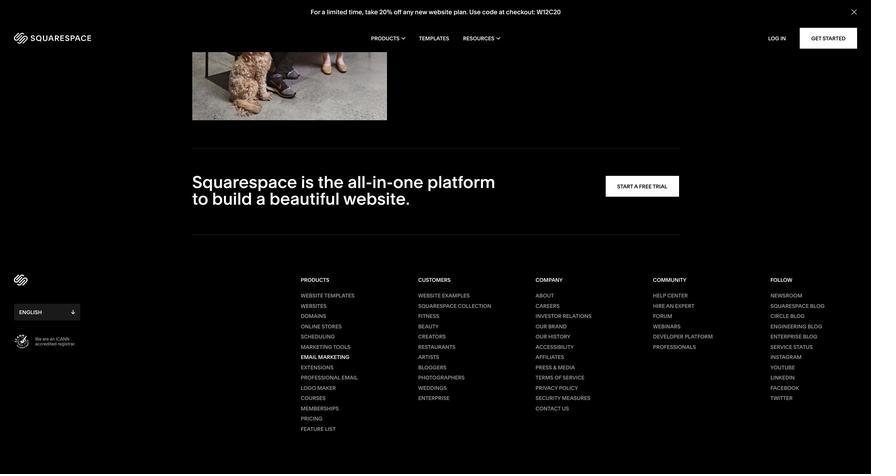 Task type: locate. For each thing, give the bounding box(es) containing it.
1 horizontal spatial center
[[667, 292, 688, 299]]

email marketing link
[[301, 354, 387, 361]]

service
[[770, 344, 792, 350], [563, 375, 585, 381]]

squarespace inside squarespace is the all‑in‑one platform to build a beautiful website.
[[192, 172, 297, 192]]

brand
[[548, 323, 567, 330]]

marketing down tools
[[318, 354, 349, 361]]

a for for
[[322, 8, 325, 16]]

0 vertical spatial our
[[536, 323, 547, 330]]

help
[[461, 11, 478, 20], [653, 292, 666, 299]]

customers
[[418, 277, 451, 283]]

1 squarespace logo image from the top
[[14, 33, 91, 44]]

2 our from the top
[[536, 334, 547, 340]]

1 vertical spatial products
[[301, 277, 329, 283]]

marketing tools link
[[301, 344, 387, 351]]

enterprise inside enterprise blog 'link'
[[770, 334, 802, 340]]

memberships link
[[301, 405, 387, 412]]

website templates
[[301, 292, 355, 299]]

0 vertical spatial squarespace logo image
[[14, 33, 91, 44]]

our down investor
[[536, 323, 547, 330]]

service down press & media link
[[563, 375, 585, 381]]

0 vertical spatial products
[[371, 35, 400, 42]]

1 horizontal spatial service
[[770, 344, 792, 350]]

courses link
[[301, 395, 387, 402]]

log
[[768, 35, 779, 42]]

1 horizontal spatial website
[[418, 292, 441, 299]]

privacy policy
[[536, 385, 578, 391]]

1 vertical spatial templates
[[324, 292, 355, 299]]

help right "visit"
[[461, 11, 478, 20]]

products up website templates
[[301, 277, 329, 283]]

squarespace is the all‑in‑one platform to build a beautiful website.
[[192, 172, 495, 209]]

1 horizontal spatial products
[[371, 35, 400, 42]]

&
[[553, 364, 557, 371]]

1 horizontal spatial help
[[653, 292, 666, 299]]

1 website from the left
[[301, 292, 323, 299]]

blog down circle blog link
[[808, 323, 822, 330]]

1 vertical spatial squarespace logo image
[[14, 275, 28, 286]]

0 vertical spatial service
[[770, 344, 792, 350]]

blog down the engineering blog link
[[803, 334, 817, 340]]

2 horizontal spatial squarespace
[[770, 303, 809, 309]]

marketing down scheduling
[[301, 344, 332, 350]]

free
[[639, 183, 652, 190]]

0 horizontal spatial help
[[461, 11, 478, 20]]

email up extensions at the bottom left of the page
[[301, 354, 317, 361]]

developer platform
[[653, 334, 713, 340]]

websites link
[[301, 303, 387, 310]]

beauty link
[[418, 323, 505, 330]]

a right build
[[256, 189, 266, 209]]

visit help center link
[[442, 11, 507, 20]]

circle
[[770, 313, 789, 320]]

1 horizontal spatial email
[[342, 375, 358, 381]]

scheduling
[[301, 334, 335, 340]]

enterprise down engineering
[[770, 334, 802, 340]]

a for start
[[634, 183, 638, 190]]

our history link
[[536, 334, 622, 340]]

websites
[[301, 303, 327, 309]]

1 vertical spatial marketing
[[318, 354, 349, 361]]

developer platform link
[[653, 334, 740, 340]]

artists
[[418, 354, 439, 361]]

blog down squarespace blog
[[790, 313, 805, 320]]

linkedin link
[[770, 375, 857, 381]]

squarespace logo link
[[14, 33, 183, 44], [14, 273, 301, 287]]

0 vertical spatial marketing
[[301, 344, 332, 350]]

1 vertical spatial our
[[536, 334, 547, 340]]

our down our brand
[[536, 334, 547, 340]]

1 vertical spatial enterprise
[[418, 395, 450, 402]]

online stores link
[[301, 323, 387, 330]]

enterprise link
[[418, 395, 505, 402]]

the
[[318, 172, 344, 192]]

service up instagram
[[770, 344, 792, 350]]

engineering blog link
[[770, 323, 857, 330]]

enterprise down the weddings at the bottom of the page
[[418, 395, 450, 402]]

expert
[[675, 303, 694, 309]]

of
[[555, 375, 562, 381]]

photographers
[[418, 375, 465, 381]]

beauty
[[418, 323, 439, 330]]

1 horizontal spatial enterprise
[[770, 334, 802, 340]]

our brand link
[[536, 323, 622, 330]]

products down 20%
[[371, 35, 400, 42]]

feature list link
[[301, 426, 387, 433]]

templates up websites link
[[324, 292, 355, 299]]

1 our from the top
[[536, 323, 547, 330]]

platform
[[427, 172, 495, 192]]

2 squarespace logo image from the top
[[14, 275, 28, 286]]

website
[[301, 292, 323, 299], [418, 292, 441, 299]]

2 horizontal spatial a
[[634, 183, 638, 190]]

website for website templates
[[301, 292, 323, 299]]

our history
[[536, 334, 570, 340]]

0 horizontal spatial products
[[301, 277, 329, 283]]

1 squarespace logo link from the top
[[14, 33, 183, 44]]

engineering blog
[[770, 323, 822, 330]]

templates down for a limited time, take 20% off any new website plan. use code at checkout: w12c20
[[419, 35, 449, 42]]

website templates link
[[301, 292, 387, 299]]

restaurants
[[418, 344, 456, 350]]

affiliates
[[536, 354, 564, 361]]

website examples link
[[418, 292, 505, 299]]

1 horizontal spatial a
[[322, 8, 325, 16]]

about link
[[536, 292, 622, 299]]

0 horizontal spatial squarespace
[[192, 172, 297, 192]]

0 horizontal spatial templates
[[324, 292, 355, 299]]

restaurants link
[[418, 344, 505, 351]]

webinars
[[653, 323, 681, 330]]

contact us link
[[536, 405, 622, 412]]

a left free
[[634, 183, 638, 190]]

1 horizontal spatial squarespace
[[418, 303, 457, 309]]

website down the customers
[[418, 292, 441, 299]]

0 vertical spatial templates
[[419, 35, 449, 42]]

a right "for"
[[322, 8, 325, 16]]

blog down 'newsroom' link
[[810, 303, 825, 309]]

0 vertical spatial squarespace logo link
[[14, 33, 183, 44]]

enterprise inside enterprise link
[[418, 395, 450, 402]]

forum
[[653, 313, 672, 320]]

contact
[[536, 405, 561, 412]]

a inside "link"
[[634, 183, 638, 190]]

marketing
[[301, 344, 332, 350], [318, 354, 349, 361]]

0 vertical spatial email
[[301, 354, 317, 361]]

bloggers link
[[418, 364, 505, 371]]

linkedin
[[770, 375, 795, 381]]

0 horizontal spatial website
[[301, 292, 323, 299]]

collection
[[458, 303, 491, 309]]

help up hire
[[653, 292, 666, 299]]

0 horizontal spatial service
[[563, 375, 585, 381]]

service inside service status link
[[770, 344, 792, 350]]

investor relations
[[536, 313, 592, 320]]

blog inside 'link'
[[803, 334, 817, 340]]

templates link
[[419, 24, 449, 52]]

1 vertical spatial center
[[667, 292, 688, 299]]

0 vertical spatial enterprise
[[770, 334, 802, 340]]

1 vertical spatial squarespace logo link
[[14, 273, 301, 287]]

1 vertical spatial help
[[653, 292, 666, 299]]

products inside button
[[371, 35, 400, 42]]

get started link
[[800, 28, 857, 49]]

0 vertical spatial center
[[480, 11, 507, 20]]

squarespace logo image
[[14, 33, 91, 44], [14, 275, 28, 286]]

help inside visit help center link
[[461, 11, 478, 20]]

instagram link
[[770, 354, 857, 361]]

email down extensions link
[[342, 375, 358, 381]]

website examples
[[418, 292, 470, 299]]

resources button
[[463, 24, 500, 52]]

twitter link
[[770, 395, 857, 402]]

weddings
[[418, 385, 447, 391]]

fitness link
[[418, 313, 505, 320]]

to
[[192, 189, 208, 209]]

us
[[562, 405, 569, 412]]

website up websites
[[301, 292, 323, 299]]

1 vertical spatial email
[[342, 375, 358, 381]]

enterprise for enterprise blog
[[770, 334, 802, 340]]

0 horizontal spatial enterprise
[[418, 395, 450, 402]]

extensions link
[[301, 364, 387, 371]]

0 vertical spatial help
[[461, 11, 478, 20]]

blog for circle blog
[[790, 313, 805, 320]]

fitness
[[418, 313, 439, 320]]

careers link
[[536, 303, 622, 310]]

twitter
[[770, 395, 793, 402]]

1 vertical spatial service
[[563, 375, 585, 381]]

0 horizontal spatial a
[[256, 189, 266, 209]]

circle blog link
[[770, 313, 857, 320]]

0 horizontal spatial email
[[301, 354, 317, 361]]

squarespace
[[192, 172, 297, 192], [418, 303, 457, 309], [770, 303, 809, 309]]

↓
[[71, 309, 75, 316]]

templates inside website templates link
[[324, 292, 355, 299]]

2 website from the left
[[418, 292, 441, 299]]

company
[[536, 277, 563, 283]]

0 horizontal spatial center
[[480, 11, 507, 20]]

hire an expert link
[[653, 303, 740, 310]]

for a limited time, take 20% off any new website plan. use code at checkout: w12c20
[[310, 8, 561, 16]]

help center
[[653, 292, 688, 299]]



Task type: vqa. For each thing, say whether or not it's contained in the screenshot.
first Website from left
yes



Task type: describe. For each thing, give the bounding box(es) containing it.
resources
[[463, 35, 494, 42]]

domains link
[[301, 313, 387, 320]]

list
[[325, 426, 336, 432]]

online
[[301, 323, 320, 330]]

blog for engineering blog
[[808, 323, 822, 330]]

weddings link
[[418, 385, 505, 392]]

marketing inside email marketing link
[[318, 354, 349, 361]]

feature
[[301, 426, 324, 432]]

engineering
[[770, 323, 806, 330]]

hire
[[653, 303, 665, 309]]

at
[[499, 8, 504, 16]]

maker
[[317, 385, 336, 391]]

terms of service
[[536, 375, 585, 381]]

website
[[428, 8, 452, 16]]

for
[[310, 8, 320, 16]]

started
[[823, 35, 846, 42]]

customer care advisors. image
[[192, 0, 387, 120]]

accessibility
[[536, 344, 574, 350]]

20%
[[379, 8, 392, 16]]

service status link
[[770, 344, 857, 351]]

plan.
[[453, 8, 468, 16]]

newsroom link
[[770, 292, 857, 299]]

beautiful
[[269, 189, 340, 209]]

newsroom
[[770, 292, 802, 299]]

creators link
[[418, 334, 505, 340]]

privacy
[[536, 385, 558, 391]]

get started
[[811, 35, 846, 42]]

checkout:
[[506, 8, 535, 16]]

squarespace for squarespace collection
[[418, 303, 457, 309]]

press & media
[[536, 364, 575, 371]]

accessibility link
[[536, 344, 622, 351]]

squarespace for squarespace is the all‑in‑one platform to build a beautiful website.
[[192, 172, 297, 192]]

careers
[[536, 303, 560, 309]]

is
[[301, 172, 314, 192]]

marketing inside 'marketing tools' link
[[301, 344, 332, 350]]

start a free trial
[[617, 183, 667, 190]]

squarespace is the all‑in‑one platform to build a beautiful website. main content
[[0, 0, 871, 235]]

website.
[[343, 189, 410, 209]]

photographers link
[[418, 375, 505, 381]]

squarespace logo image inside squarespace logo "link"
[[14, 275, 28, 286]]

squarespace for squarespace blog
[[770, 303, 809, 309]]

email marketing
[[301, 354, 349, 361]]

log             in
[[768, 35, 786, 42]]

examples
[[442, 292, 470, 299]]

contact us
[[536, 405, 569, 412]]

1 horizontal spatial templates
[[419, 35, 449, 42]]

terms
[[536, 375, 553, 381]]

affiliates link
[[536, 354, 622, 361]]

professional email
[[301, 375, 358, 381]]

professionals
[[653, 344, 696, 350]]

facebook link
[[770, 385, 857, 392]]

our for our brand
[[536, 323, 547, 330]]

get
[[811, 35, 821, 42]]

use
[[469, 8, 481, 16]]

blog for squarespace blog
[[810, 303, 825, 309]]

investor
[[536, 313, 561, 320]]

log             in link
[[768, 35, 786, 42]]

our for our history
[[536, 334, 547, 340]]

off
[[394, 8, 401, 16]]

in
[[780, 35, 786, 42]]

code
[[482, 8, 497, 16]]

memberships
[[301, 405, 339, 412]]

media
[[558, 364, 575, 371]]

youtube link
[[770, 364, 857, 371]]

website for website examples
[[418, 292, 441, 299]]

privacy policy link
[[536, 385, 622, 392]]

visit
[[442, 11, 459, 20]]

instagram
[[770, 354, 802, 361]]

service inside terms of service link
[[563, 375, 585, 381]]

center inside squarespace is the all‑in‑one platform to build a beautiful website. main content
[[480, 11, 507, 20]]

status
[[793, 344, 813, 350]]

squarespace collection
[[418, 303, 491, 309]]

policy
[[559, 385, 578, 391]]

follow
[[770, 277, 792, 283]]

help inside help center 'link'
[[653, 292, 666, 299]]

english
[[19, 309, 42, 316]]

feature list
[[301, 426, 336, 432]]

hire an expert
[[653, 303, 694, 309]]

enterprise for enterprise link
[[418, 395, 450, 402]]

security
[[536, 395, 561, 402]]

all‑in‑one
[[348, 172, 423, 192]]

security measures
[[536, 395, 590, 402]]

a inside squarespace is the all‑in‑one platform to build a beautiful website.
[[256, 189, 266, 209]]

build
[[212, 189, 252, 209]]

platform
[[685, 334, 713, 340]]

start a free trial link
[[606, 176, 679, 197]]

forum link
[[653, 313, 740, 320]]

blog for enterprise blog
[[803, 334, 817, 340]]

center inside 'link'
[[667, 292, 688, 299]]

enterprise blog
[[770, 334, 817, 340]]

tools
[[333, 344, 350, 350]]

logo
[[301, 385, 316, 391]]

2 squarespace logo link from the top
[[14, 273, 301, 287]]



